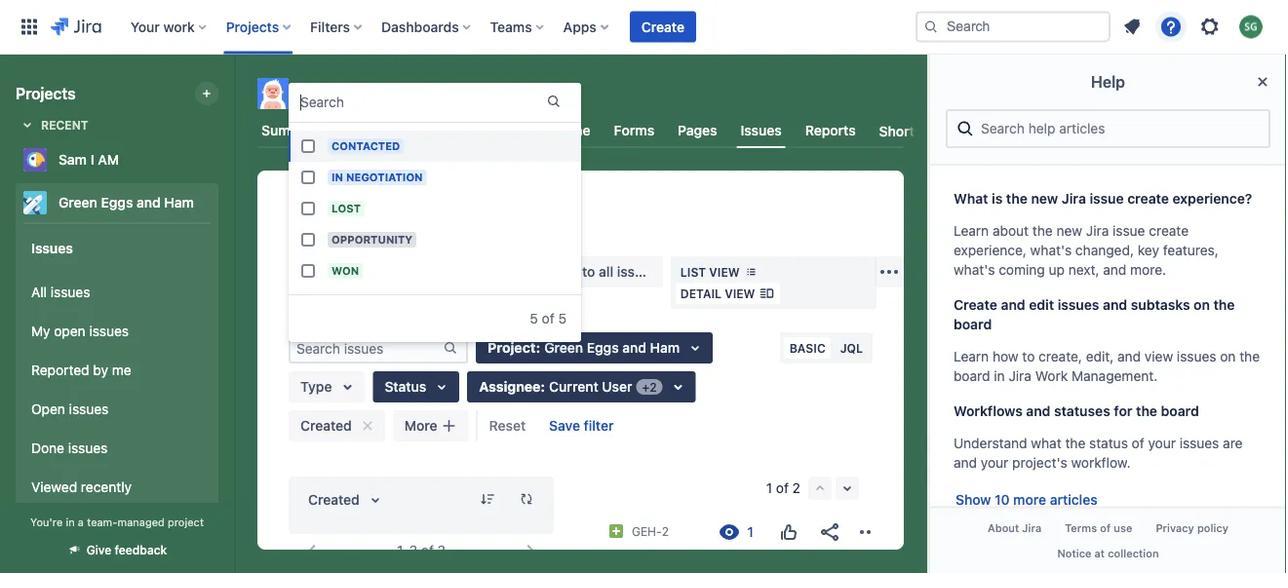 Task type: vqa. For each thing, say whether or not it's contained in the screenshot.
feedback
yes



Task type: locate. For each thing, give the bounding box(es) containing it.
show
[[956, 492, 992, 508]]

issues inside understand what the status of your issues are and your project's workflow.
[[1180, 436, 1220, 452]]

your right "status"
[[1149, 436, 1177, 452]]

your profile and settings image
[[1240, 15, 1264, 39]]

privacy policy
[[1157, 523, 1229, 535]]

my open issues
[[31, 324, 129, 340]]

of right "status"
[[1133, 436, 1145, 452]]

0 vertical spatial create
[[1128, 191, 1170, 207]]

the up are at bottom
[[1240, 349, 1261, 365]]

1 vertical spatial in
[[66, 516, 75, 529]]

in
[[995, 368, 1006, 384], [66, 516, 75, 529]]

projects
[[226, 19, 279, 35], [16, 84, 76, 103], [289, 198, 340, 214]]

ham down sam i am link
[[164, 195, 194, 211]]

and up list link
[[422, 80, 461, 107]]

0 vertical spatial new
[[1032, 191, 1059, 207]]

and up what at the right of page
[[1027, 403, 1051, 420]]

0 vertical spatial in
[[995, 368, 1006, 384]]

add to starred image
[[213, 148, 236, 172], [213, 191, 236, 215]]

created
[[301, 418, 352, 434], [308, 492, 360, 508]]

issue up changed,
[[1090, 191, 1125, 207]]

create inside the learn about the new jira issue create experience, what's changed, key features, what's coming up next, and more.
[[1150, 223, 1189, 239]]

green down the 5 of 5
[[545, 340, 584, 356]]

in down how
[[995, 368, 1006, 384]]

2 group from the top
[[23, 267, 211, 574]]

learn for learn how to create, edit, and view issues on the board in jira work management.
[[954, 349, 990, 365]]

project's
[[1013, 455, 1068, 471]]

issues down projects link
[[289, 220, 354, 247]]

are
[[1224, 436, 1244, 452]]

more
[[1014, 492, 1047, 508]]

view up management.
[[1145, 349, 1174, 365]]

projects down in
[[289, 198, 340, 214]]

lead image
[[609, 524, 624, 540]]

1 horizontal spatial green eggs and ham link
[[364, 194, 497, 218]]

sidebar navigation image
[[213, 78, 256, 117]]

banner
[[0, 0, 1287, 55]]

green eggs and ham link down negotiation at top
[[364, 194, 497, 218]]

on
[[1194, 297, 1211, 313], [1221, 349, 1237, 365]]

1 vertical spatial :
[[541, 379, 546, 395]]

go
[[561, 264, 579, 280]]

timeline link
[[532, 113, 595, 148]]

create right apps popup button
[[642, 19, 685, 35]]

and inside learn how to create, edit, and view issues on the board in jira work management.
[[1118, 349, 1142, 365]]

issue up key
[[1113, 223, 1146, 239]]

projects up sidebar navigation icon
[[226, 19, 279, 35]]

0 vertical spatial view
[[710, 265, 740, 279]]

learn left how
[[954, 349, 990, 365]]

0 horizontal spatial to
[[583, 264, 596, 280]]

1 vertical spatial issue
[[1113, 223, 1146, 239]]

1 horizontal spatial what's
[[1031, 242, 1072, 259]]

understand what the status of your issues are and your project's workflow.
[[954, 436, 1244, 471]]

view up detail view
[[710, 265, 740, 279]]

list inside tab list
[[408, 122, 431, 139]]

created inside popup button
[[308, 492, 360, 508]]

projects inside 'dropdown button'
[[226, 19, 279, 35]]

and up management.
[[1118, 349, 1142, 365]]

for
[[1115, 403, 1133, 420]]

0 vertical spatial created
[[301, 418, 352, 434]]

all issues link
[[23, 273, 211, 312]]

jira down how
[[1009, 368, 1032, 384]]

0 vertical spatial issue
[[1090, 191, 1125, 207]]

2 vertical spatial board
[[1162, 403, 1200, 420]]

shortcuts
[[880, 123, 943, 139]]

0 horizontal spatial green eggs and ham link
[[16, 183, 211, 222]]

0 vertical spatial create
[[642, 19, 685, 35]]

what
[[1032, 436, 1062, 452]]

your down understand
[[981, 455, 1009, 471]]

list
[[408, 122, 431, 139], [681, 265, 707, 279]]

0 horizontal spatial your
[[981, 455, 1009, 471]]

created left "order by" 'icon'
[[308, 492, 360, 508]]

0 vertical spatial list
[[408, 122, 431, 139]]

in inside learn how to create, edit, and view issues on the board in jira work management.
[[995, 368, 1006, 384]]

0 vertical spatial what's
[[1031, 242, 1072, 259]]

2 horizontal spatial projects
[[289, 198, 340, 214]]

5 of 5
[[530, 311, 567, 327]]

created inside dropdown button
[[301, 418, 352, 434]]

apps
[[564, 19, 597, 35]]

and down sam i am link
[[137, 195, 161, 211]]

on inside learn how to create, edit, and view issues on the board in jira work management.
[[1221, 349, 1237, 365]]

the right what at the right of page
[[1066, 436, 1086, 452]]

1 horizontal spatial to
[[1023, 349, 1036, 365]]

Search issues text field
[[291, 335, 443, 362]]

issue inside the learn about the new jira issue create experience, what's changed, key features, what's coming up next, and more.
[[1113, 223, 1146, 239]]

eggs up board
[[365, 80, 417, 107]]

2 vertical spatial projects
[[289, 198, 340, 214]]

None text field
[[301, 93, 304, 112]]

1 vertical spatial board
[[954, 368, 991, 384]]

refresh image
[[519, 492, 535, 507]]

0 vertical spatial your
[[1149, 436, 1177, 452]]

green eggs and ham
[[297, 80, 515, 107], [59, 195, 194, 211], [364, 198, 497, 214]]

green down negotiation at top
[[364, 198, 402, 214]]

on right subtasks
[[1194, 297, 1211, 313]]

calendar link
[[451, 113, 517, 148]]

of for terms of use
[[1101, 523, 1112, 535]]

jql
[[841, 342, 864, 355]]

1
[[767, 481, 773, 497]]

i
[[90, 152, 94, 168]]

of left use
[[1101, 523, 1112, 535]]

1 horizontal spatial in
[[995, 368, 1006, 384]]

list right board
[[408, 122, 431, 139]]

1 vertical spatial view
[[725, 287, 756, 301]]

actions image
[[858, 521, 881, 544]]

learn inside the learn about the new jira issue create experience, what's changed, key features, what's coming up next, and more.
[[954, 223, 990, 239]]

jira inside the learn about the new jira issue create experience, what's changed, key features, what's coming up next, and more.
[[1087, 223, 1110, 239]]

what's
[[1031, 242, 1072, 259], [954, 262, 996, 278]]

1 horizontal spatial your
[[1149, 436, 1177, 452]]

appswitcher icon image
[[18, 15, 41, 39]]

list for list
[[408, 122, 431, 139]]

done issues
[[31, 441, 108, 457]]

2 vertical spatial view
[[1145, 349, 1174, 365]]

learn for learn about the new jira issue create experience, what's changed, key features, what's coming up next, and more.
[[954, 223, 990, 239]]

banner containing your work
[[0, 0, 1287, 55]]

of right 1-
[[421, 543, 434, 559]]

what's down experience,
[[954, 262, 996, 278]]

work
[[1036, 368, 1069, 384]]

1 horizontal spatial create
[[954, 297, 998, 313]]

0 vertical spatial learn
[[954, 223, 990, 239]]

of up the project : green eggs and ham
[[542, 311, 555, 327]]

on inside create and edit issues and subtasks on the board
[[1194, 297, 1211, 313]]

0 horizontal spatial list
[[408, 122, 431, 139]]

create
[[642, 19, 685, 35], [954, 297, 998, 313]]

basic
[[790, 342, 826, 355]]

created button
[[297, 485, 399, 516]]

1 horizontal spatial on
[[1221, 349, 1237, 365]]

copy link to issue image
[[665, 524, 681, 540]]

remove field image
[[356, 415, 379, 438]]

projects up collapse recent projects 'image'
[[16, 84, 76, 103]]

create inside create and edit issues and subtasks on the board
[[954, 297, 998, 313]]

jira up changed,
[[1087, 223, 1110, 239]]

issues down next,
[[1058, 297, 1100, 313]]

issues inside learn how to create, edit, and view issues on the board in jira work management.
[[1178, 349, 1217, 365]]

0 vertical spatial add to starred image
[[213, 148, 236, 172]]

2 horizontal spatial issues
[[741, 122, 782, 138]]

0 vertical spatial board
[[954, 317, 993, 333]]

1 horizontal spatial issues
[[289, 220, 354, 247]]

ham up +2
[[650, 340, 680, 356]]

0 horizontal spatial issues
[[31, 240, 73, 256]]

add to starred image for green eggs and ham
[[213, 191, 236, 215]]

1-
[[397, 543, 410, 559]]

Search field
[[916, 11, 1111, 42]]

forms link
[[610, 113, 659, 148]]

view for detail view
[[725, 287, 756, 301]]

of inside understand what the status of your issues are and your project's workflow.
[[1133, 436, 1145, 452]]

1 vertical spatial create
[[954, 297, 998, 313]]

0 horizontal spatial create
[[642, 19, 685, 35]]

projects for projects 'dropdown button'
[[226, 19, 279, 35]]

issues down reported by me
[[69, 402, 109, 418]]

and left subtasks
[[1104, 297, 1128, 313]]

the inside create and edit issues and subtasks on the board
[[1214, 297, 1236, 313]]

1 vertical spatial new
[[1057, 223, 1083, 239]]

issues down subtasks
[[1178, 349, 1217, 365]]

1 horizontal spatial list
[[681, 265, 707, 279]]

the inside understand what the status of your issues are and your project's workflow.
[[1066, 436, 1086, 452]]

new for is
[[1032, 191, 1059, 207]]

1 horizontal spatial 5
[[559, 311, 567, 327]]

issues up all issues
[[31, 240, 73, 256]]

1 group from the top
[[23, 222, 211, 574]]

the right subtasks
[[1214, 297, 1236, 313]]

board
[[346, 122, 385, 139]]

coming
[[999, 262, 1046, 278]]

0 horizontal spatial on
[[1194, 297, 1211, 313]]

issues
[[617, 264, 658, 280], [51, 285, 90, 301], [1058, 297, 1100, 313], [89, 324, 129, 340], [1178, 349, 1217, 365], [69, 402, 109, 418], [1180, 436, 1220, 452], [68, 441, 108, 457]]

green eggs and ham down negotiation at top
[[364, 198, 497, 214]]

and down understand
[[954, 455, 978, 471]]

group containing all issues
[[23, 267, 211, 574]]

1 vertical spatial your
[[981, 455, 1009, 471]]

issue
[[1090, 191, 1125, 207], [1113, 223, 1146, 239]]

create for what is the new jira issue create experience?
[[1128, 191, 1170, 207]]

the right for
[[1137, 403, 1158, 420]]

recently
[[81, 480, 132, 496]]

learn up experience,
[[954, 223, 990, 239]]

learn inside learn how to create, edit, and view issues on the board in jira work management.
[[954, 349, 990, 365]]

assignee : current user +2
[[479, 379, 657, 395]]

0 vertical spatial :
[[536, 340, 541, 356]]

list view
[[681, 265, 740, 279]]

5 up project
[[530, 311, 538, 327]]

: left current
[[541, 379, 546, 395]]

issues
[[741, 122, 782, 138], [289, 220, 354, 247], [31, 240, 73, 256]]

group
[[23, 222, 211, 574], [23, 267, 211, 574]]

green eggs and ham link down sam i am link
[[16, 183, 211, 222]]

1 add to starred image from the top
[[213, 148, 236, 172]]

geh-2 link
[[632, 522, 669, 542]]

show 10 more articles button
[[946, 489, 1108, 512]]

2 learn from the top
[[954, 349, 990, 365]]

view down list view
[[725, 287, 756, 301]]

assignee
[[479, 379, 541, 395]]

by
[[93, 363, 108, 379]]

eggs up "user"
[[587, 340, 619, 356]]

1 5 from the left
[[530, 311, 538, 327]]

won
[[332, 265, 359, 278]]

board up workflows at the right bottom of the page
[[954, 368, 991, 384]]

1 vertical spatial create
[[1150, 223, 1189, 239]]

more button
[[393, 411, 469, 442]]

and down changed,
[[1104, 262, 1127, 278]]

1 horizontal spatial projects
[[226, 19, 279, 35]]

to left all
[[583, 264, 596, 280]]

management.
[[1072, 368, 1158, 384]]

2 add to starred image from the top
[[213, 191, 236, 215]]

my open issues link
[[23, 312, 211, 351]]

created down the "type" dropdown button
[[301, 418, 352, 434]]

0 horizontal spatial projects
[[16, 84, 76, 103]]

new right is
[[1032, 191, 1059, 207]]

1 learn from the top
[[954, 223, 990, 239]]

jira image
[[51, 15, 101, 39], [51, 15, 101, 39]]

tab list
[[246, 113, 978, 148]]

1 vertical spatial learn
[[954, 349, 990, 365]]

create down experience,
[[954, 297, 998, 313]]

on up are at bottom
[[1221, 349, 1237, 365]]

more.
[[1131, 262, 1167, 278]]

teams button
[[485, 11, 552, 42]]

add to starred image down sidebar navigation icon
[[213, 148, 236, 172]]

0 vertical spatial to
[[583, 264, 596, 280]]

0 vertical spatial on
[[1194, 297, 1211, 313]]

to right how
[[1023, 349, 1036, 365]]

open
[[54, 324, 86, 340]]

1-2 of 2
[[397, 543, 446, 559]]

detail view
[[681, 287, 756, 301]]

about
[[988, 523, 1020, 535]]

0 horizontal spatial in
[[66, 516, 75, 529]]

save filter button
[[538, 411, 626, 442]]

issues left are at bottom
[[1180, 436, 1220, 452]]

all
[[31, 285, 47, 301]]

1 vertical spatial to
[[1023, 349, 1036, 365]]

1 vertical spatial add to starred image
[[213, 191, 236, 215]]

issues right the "pages"
[[741, 122, 782, 138]]

what's up up at right top
[[1031, 242, 1072, 259]]

of right the 1
[[777, 481, 789, 497]]

in left the a
[[66, 516, 75, 529]]

more
[[405, 418, 438, 434]]

green eggs and ham down sam i am link
[[59, 195, 194, 211]]

board right for
[[1162, 403, 1200, 420]]

board link
[[342, 113, 388, 148]]

managed
[[118, 516, 165, 529]]

reported
[[31, 363, 89, 379]]

green eggs and ham link
[[16, 183, 211, 222], [364, 194, 497, 218]]

timeline
[[536, 122, 591, 139]]

new inside the learn about the new jira issue create experience, what's changed, key features, what's coming up next, and more.
[[1057, 223, 1083, 239]]

jira right the about
[[1023, 523, 1042, 535]]

viewed recently
[[31, 480, 132, 496]]

new up changed,
[[1057, 223, 1083, 239]]

close image
[[1252, 70, 1275, 94]]

open issues
[[31, 402, 109, 418]]

go to all issues link
[[549, 257, 663, 288]]

0 horizontal spatial 5
[[530, 311, 538, 327]]

user
[[602, 379, 633, 395]]

1 vertical spatial created
[[308, 492, 360, 508]]

vote options: no one has voted for this issue yet. image
[[778, 521, 801, 544]]

5 up the project : green eggs and ham
[[559, 311, 567, 327]]

the right about
[[1033, 223, 1054, 239]]

jira up the learn about the new jira issue create experience, what's changed, key features, what's coming up next, and more. at the top right of the page
[[1062, 191, 1087, 207]]

how
[[993, 349, 1019, 365]]

addicon image
[[442, 419, 457, 434]]

1 vertical spatial on
[[1221, 349, 1237, 365]]

board down experience,
[[954, 317, 993, 333]]

create inside button
[[642, 19, 685, 35]]

add to starred image left projects link
[[213, 191, 236, 215]]

to inside learn how to create, edit, and view issues on the board in jira work management.
[[1023, 349, 1036, 365]]

workflow.
[[1072, 455, 1131, 471]]

green up summary
[[297, 80, 360, 107]]

0 horizontal spatial what's
[[954, 262, 996, 278]]

sam i am
[[59, 152, 119, 168]]

: down the 5 of 5
[[536, 340, 541, 356]]

1 vertical spatial list
[[681, 265, 707, 279]]

0 vertical spatial projects
[[226, 19, 279, 35]]

list up detail
[[681, 265, 707, 279]]



Task type: describe. For each thing, give the bounding box(es) containing it.
in negotiation
[[332, 171, 423, 184]]

ham up calendar
[[466, 80, 515, 107]]

at
[[1095, 547, 1106, 560]]

and inside the learn about the new jira issue create experience, what's changed, key features, what's coming up next, and more.
[[1104, 262, 1127, 278]]

what
[[954, 191, 989, 207]]

shortcuts button
[[876, 113, 978, 148]]

2 5 from the left
[[559, 311, 567, 327]]

calendar
[[455, 122, 513, 139]]

terms of use
[[1066, 523, 1133, 535]]

lost
[[332, 202, 361, 215]]

statuses
[[1055, 403, 1111, 420]]

features,
[[1164, 242, 1220, 259]]

type
[[301, 379, 332, 395]]

group containing issues
[[23, 222, 211, 574]]

create and edit issues and subtasks on the board
[[954, 297, 1236, 333]]

the inside the learn about the new jira issue create experience, what's changed, key features, what's coming up next, and more.
[[1033, 223, 1054, 239]]

notifications image
[[1121, 15, 1145, 39]]

1 vertical spatial what's
[[954, 262, 996, 278]]

learn about the new jira issue create experience, what's changed, key features, what's coming up next, and more.
[[954, 223, 1220, 278]]

issues inside group
[[31, 240, 73, 256]]

experience,
[[954, 242, 1027, 259]]

issue for experience?
[[1090, 191, 1125, 207]]

workflows and statuses for the board
[[954, 403, 1200, 420]]

projects link
[[289, 194, 340, 218]]

reset button
[[478, 411, 538, 442]]

ham down "calendar" link
[[468, 198, 497, 214]]

jira inside button
[[1023, 523, 1042, 535]]

issues inside create and edit issues and subtasks on the board
[[1058, 297, 1100, 313]]

status
[[385, 379, 427, 395]]

negotiation
[[346, 171, 423, 184]]

created for created dropdown button
[[301, 418, 352, 434]]

board inside create and edit issues and subtasks on the board
[[954, 317, 993, 333]]

collapse recent projects image
[[16, 113, 39, 137]]

opportunity
[[332, 234, 413, 246]]

and left edit
[[1002, 297, 1026, 313]]

notice
[[1058, 547, 1092, 560]]

tab list containing issues
[[246, 113, 978, 148]]

reported by me link
[[23, 351, 211, 390]]

next,
[[1069, 262, 1100, 278]]

feedback
[[115, 544, 167, 558]]

workflows
[[954, 403, 1023, 420]]

create for learn about the new jira issue create experience, what's changed, key features, what's coming up next, and more.
[[1150, 223, 1189, 239]]

open issues link
[[23, 390, 211, 429]]

create for create and edit issues and subtasks on the board
[[954, 297, 998, 313]]

of for 5 of 5
[[542, 311, 555, 327]]

eggs down sam i am link
[[101, 195, 133, 211]]

geh-
[[632, 525, 662, 539]]

privacy
[[1157, 523, 1195, 535]]

give feedback
[[87, 544, 167, 558]]

help image
[[1160, 15, 1184, 39]]

sort descending image
[[480, 492, 496, 507]]

10
[[995, 492, 1010, 508]]

done issues link
[[23, 429, 211, 468]]

project
[[488, 340, 536, 356]]

key
[[1138, 242, 1160, 259]]

project : green eggs and ham
[[488, 340, 680, 356]]

and down "calendar" link
[[441, 198, 464, 214]]

issues right all
[[617, 264, 658, 280]]

and up +2
[[623, 340, 647, 356]]

my
[[31, 324, 50, 340]]

import and bulk change issues image
[[878, 261, 901, 284]]

created button
[[289, 411, 385, 442]]

experience?
[[1173, 191, 1253, 207]]

board inside learn how to create, edit, and view issues on the board in jira work management.
[[954, 368, 991, 384]]

: for project
[[536, 340, 541, 356]]

up
[[1049, 262, 1066, 278]]

about jira button
[[977, 517, 1054, 541]]

search image
[[924, 19, 940, 35]]

about
[[993, 223, 1030, 239]]

created for created popup button
[[308, 492, 360, 508]]

terms
[[1066, 523, 1098, 535]]

status
[[1090, 436, 1129, 452]]

the right is
[[1007, 191, 1028, 207]]

type button
[[289, 372, 365, 403]]

issues up viewed recently on the bottom left
[[68, 441, 108, 457]]

1 of 2
[[767, 481, 801, 497]]

filters
[[310, 19, 350, 35]]

view inside learn how to create, edit, and view issues on the board in jira work management.
[[1145, 349, 1174, 365]]

save
[[549, 418, 581, 434]]

reported by me
[[31, 363, 131, 379]]

give feedback button
[[55, 535, 179, 566]]

edit,
[[1087, 349, 1115, 365]]

list for list view
[[681, 265, 707, 279]]

primary element
[[12, 0, 916, 54]]

pages link
[[674, 113, 722, 148]]

: for assignee
[[541, 379, 546, 395]]

the inside learn how to create, edit, and view issues on the board in jira work management.
[[1240, 349, 1261, 365]]

of for 1 of 2
[[777, 481, 789, 497]]

eggs down negotiation at top
[[405, 198, 437, 214]]

terms of use link
[[1054, 517, 1145, 541]]

reports link
[[802, 113, 860, 148]]

1 vertical spatial projects
[[16, 84, 76, 103]]

contacted
[[332, 140, 400, 153]]

filters button
[[305, 11, 370, 42]]

in
[[332, 171, 344, 184]]

projects button
[[220, 11, 299, 42]]

view for list view
[[710, 265, 740, 279]]

viewed recently link
[[23, 468, 211, 507]]

green down the 'sam'
[[59, 195, 97, 211]]

new for about
[[1057, 223, 1083, 239]]

list link
[[404, 113, 435, 148]]

jira inside learn how to create, edit, and view issues on the board in jira work management.
[[1009, 368, 1032, 384]]

about jira
[[988, 523, 1042, 535]]

issues right 'all'
[[51, 285, 90, 301]]

create project image
[[199, 86, 215, 101]]

settings image
[[1199, 15, 1223, 39]]

project
[[168, 516, 204, 529]]

go to all issues
[[561, 264, 658, 280]]

current
[[549, 379, 599, 395]]

issues right open
[[89, 324, 129, 340]]

you're in a team-managed project
[[30, 516, 204, 529]]

and inside understand what the status of your issues are and your project's workflow.
[[954, 455, 978, 471]]

work
[[163, 19, 195, 35]]

detail
[[681, 287, 722, 301]]

create button
[[630, 11, 697, 42]]

summary
[[261, 122, 323, 139]]

teams
[[490, 19, 532, 35]]

understand
[[954, 436, 1028, 452]]

your
[[131, 19, 160, 35]]

add to starred image for sam i am
[[213, 148, 236, 172]]

notice at collection link
[[1046, 541, 1171, 566]]

reset
[[489, 418, 526, 434]]

Search help articles field
[[976, 111, 1262, 146]]

apps button
[[558, 11, 616, 42]]

projects for projects link
[[289, 198, 340, 214]]

learn how to create, edit, and view issues on the board in jira work management.
[[954, 349, 1261, 384]]

create for create
[[642, 19, 685, 35]]

set background color image
[[527, 82, 550, 105]]

sam i am link
[[16, 141, 211, 180]]

issue for experience,
[[1113, 223, 1146, 239]]

green eggs and ham up list link
[[297, 80, 515, 107]]

share image
[[819, 521, 842, 544]]

pages
[[678, 122, 718, 139]]

save filter
[[549, 418, 614, 434]]

order by image
[[364, 489, 387, 512]]

am
[[98, 152, 119, 168]]

changed,
[[1076, 242, 1135, 259]]



